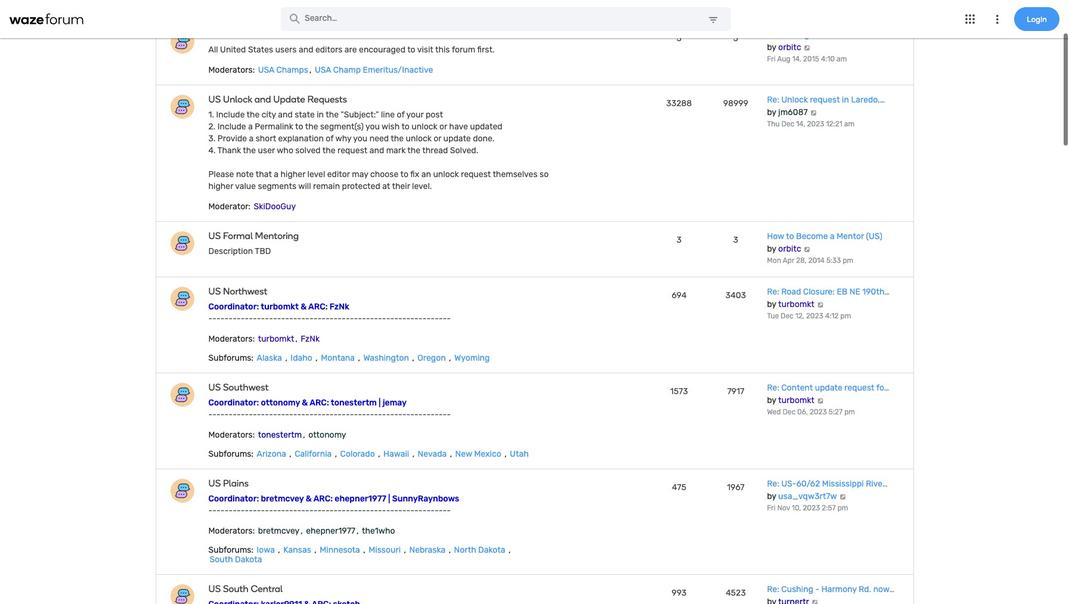 Task type: describe. For each thing, give the bounding box(es) containing it.
a inside 'please note that a higher level editor may choose to fix an unlock request themselves so higher value segments will remain protected at their level.'
[[274, 170, 279, 180]]

5 re: from the top
[[767, 585, 780, 595]]

the down why
[[322, 146, 336, 156]]

re: content update request fo… by turbomkt
[[767, 383, 890, 406]]

, right 'arizona'
[[289, 449, 292, 459]]

, left missouri
[[363, 545, 365, 555]]

re: for plains
[[767, 479, 780, 489]]

update
[[273, 94, 305, 105]]

turbomkt up "alaska"
[[258, 334, 294, 344]]

request inside 1. include the city and state in the "subject:" line of your post 2. include a permalink to the segment(s) you wish to unlock or have updated 3. provide a short explanation of why you need the unlock or update done. 4. thank the user who solved the request and mark the thread solved.
[[338, 146, 368, 156]]

the left city
[[247, 110, 260, 120]]

now hiring: us wiki masters link
[[767, 30, 875, 40]]

harmony
[[822, 585, 857, 595]]

1967
[[727, 483, 745, 493]]

ne
[[850, 287, 861, 297]]

by for us southwest
[[767, 396, 776, 406]]

re: inside "re: unlock request in laredo,… by jm6087"
[[767, 95, 780, 105]]

0 horizontal spatial dakota
[[235, 555, 262, 565]]

7917
[[727, 387, 745, 397]]

re: road closure: eb ne 190th… by turbomkt
[[767, 287, 890, 310]]

, right "champs"
[[310, 65, 312, 75]]

& for us southwest
[[302, 398, 308, 408]]

us unlock and update requests link
[[208, 94, 553, 105]]

694
[[672, 291, 687, 301]]

subforums: for southwest
[[208, 449, 254, 459]]

4 moderators: from the top
[[208, 526, 255, 536]]

1.
[[208, 110, 214, 120]]

, left utah link in the bottom of the page
[[505, 449, 507, 459]]

moderators: bretmcvey , ehepner1977 , the1who
[[208, 526, 395, 536]]

06,
[[798, 408, 808, 417]]

moderators: for us information and announcements
[[208, 65, 255, 75]]

how
[[767, 232, 784, 242]]

the up segment(s)
[[326, 110, 339, 120]]

kansas
[[283, 545, 311, 555]]

"subject:"
[[341, 110, 379, 120]]

new mexico link
[[454, 449, 503, 459]]

skidooguy link
[[253, 202, 297, 212]]

colorado link
[[339, 449, 376, 459]]

please note that a higher level editor may choose to fix an unlock request themselves so higher value segments will remain protected at their level.
[[208, 170, 549, 192]]

utah
[[510, 449, 529, 459]]

, left 'hawaii'
[[378, 449, 380, 459]]

minnesota
[[320, 545, 360, 555]]

5:33
[[827, 257, 841, 265]]

solved.
[[450, 146, 478, 156]]

missouri
[[369, 545, 401, 555]]

4.
[[208, 146, 216, 156]]

, left fznk link
[[295, 334, 298, 344]]

, right idaho "link"
[[316, 353, 318, 363]]

am for us unlock and update requests
[[844, 120, 855, 128]]

| for southwest
[[379, 398, 381, 408]]

and down need
[[370, 146, 384, 156]]

encouraged
[[359, 45, 406, 55]]

now hiring: us wiki masters by orbitc
[[767, 30, 875, 53]]

re: for southwest
[[767, 383, 780, 393]]

request inside 're: content update request fo… by turbomkt'
[[845, 383, 875, 393]]

thu
[[767, 120, 780, 128]]

this
[[435, 45, 450, 55]]

choose
[[370, 170, 399, 180]]

us for us unlock and update requests
[[208, 94, 221, 105]]

moderators: for us northwest
[[208, 334, 255, 344]]

apr
[[783, 257, 795, 265]]

mississippi
[[822, 479, 864, 489]]

nov
[[778, 504, 790, 513]]

view the latest post image for us plains
[[839, 494, 847, 500]]

1 horizontal spatial of
[[397, 110, 405, 120]]

1 vertical spatial tonestertm
[[258, 430, 302, 440]]

2 3 from the left
[[733, 235, 738, 245]]

1 horizontal spatial higher
[[281, 170, 305, 180]]

ottonomy for tonestertm
[[308, 430, 346, 440]]

view the latest post image for us northwest
[[817, 302, 824, 308]]

1 subforums: from the top
[[208, 353, 254, 363]]

visit
[[417, 45, 434, 55]]

turbomkt inside the re: road closure: eb ne 190th… by turbomkt
[[779, 300, 815, 310]]

fri nov 10, 2023 2:57 pm
[[767, 504, 848, 513]]

98999
[[723, 99, 749, 109]]

to inside 'please note that a higher level editor may choose to fix an unlock request themselves so higher value segments will remain protected at their level.'
[[400, 170, 409, 180]]

user
[[258, 146, 275, 156]]

states
[[248, 45, 273, 55]]

, right oregon
[[449, 353, 451, 363]]

view the latest post image down re: cushing - harmony rd. now… link
[[811, 600, 819, 604]]

utah link
[[509, 449, 530, 459]]

475
[[672, 483, 686, 493]]

re: cushing - harmony rd. now… link
[[767, 585, 895, 595]]

arc: for us northwest
[[308, 302, 328, 312]]

1 vertical spatial higher
[[208, 182, 233, 192]]

turbomkt inside 're: content update request fo… by turbomkt'
[[779, 396, 815, 406]]

, left the1who link
[[357, 526, 359, 536]]

2 5 from the left
[[733, 34, 738, 44]]

us for us information and announcements all united states users and editors are encouraged to visit this forum first.
[[208, 29, 221, 40]]

12:21
[[826, 120, 843, 128]]

jm6087
[[779, 108, 808, 118]]

a left permalink
[[248, 122, 253, 132]]

, down "ottonomy" link
[[335, 449, 337, 459]]

1 5 from the left
[[677, 34, 682, 44]]

rive…
[[866, 479, 888, 489]]

how to become a mentor (us) link
[[767, 232, 883, 242]]

and up city
[[255, 94, 271, 105]]

, up the kansas
[[301, 526, 303, 536]]

us inside now hiring: us wiki masters by orbitc
[[814, 30, 825, 40]]

so
[[540, 170, 549, 180]]

2023 for plains
[[803, 504, 820, 513]]

orbitc inside now hiring: us wiki masters by orbitc
[[779, 43, 801, 53]]

4:10
[[821, 55, 835, 63]]

thu dec 14, 2023 12:21 am
[[767, 120, 855, 128]]

and down update at the top left of the page
[[278, 110, 293, 120]]

, right the kansas
[[314, 545, 317, 555]]

why
[[335, 134, 351, 144]]

mentoring
[[255, 230, 299, 242]]

view the latest post image for us southwest
[[817, 398, 824, 404]]

that
[[256, 170, 272, 180]]

north dakota link
[[453, 545, 507, 555]]

themselves
[[493, 170, 538, 180]]

us southwest coordinator: ottonomy & arc: tonestertm | jemay ------------------------------------------------------------
[[208, 382, 451, 420]]

to inside us information and announcements all united states users and editors are encouraged to visit this forum first.
[[407, 45, 415, 55]]

2023 left 12:21
[[807, 120, 825, 128]]

ottonomy for southwest
[[261, 398, 300, 408]]

update inside 're: content update request fo… by turbomkt'
[[815, 383, 843, 393]]

1 3 from the left
[[677, 235, 682, 245]]

update inside 1. include the city and state in the "subject:" line of your post 2. include a permalink to the segment(s) you wish to unlock or have updated 3. provide a short explanation of why you need the unlock or update done. 4. thank the user who solved the request and mark the thread solved.
[[443, 134, 471, 144]]

coordinator: for southwest
[[208, 398, 259, 408]]

idaho link
[[289, 353, 314, 363]]

turbomkt link for us southwest
[[779, 396, 815, 406]]

tue
[[767, 312, 779, 321]]

0 horizontal spatial fznk
[[301, 334, 320, 344]]

& for us plains
[[306, 494, 312, 504]]

turbomkt inside the us northwest coordinator: turbomkt & arc: fznk ------------------------------------------------------------
[[261, 302, 299, 312]]

pm right 5:33
[[843, 257, 854, 265]]

jemay
[[383, 398, 407, 408]]

0 vertical spatial include
[[216, 110, 245, 120]]

0 horizontal spatial of
[[326, 134, 334, 144]]

us for us plains coordinator: bretmcvey & arc: ehepner1977 | sunnyraynbows ------------------------------------------------------------
[[208, 478, 221, 489]]

to inside 'how to become a mentor (us) by orbitc'
[[786, 232, 794, 242]]

moderator: skidooguy
[[208, 202, 296, 212]]

arizona
[[257, 449, 286, 459]]

by for us information and announcements
[[767, 43, 776, 53]]

re: for northwest
[[767, 287, 780, 297]]

arc: for us plains
[[313, 494, 333, 504]]

kansas link
[[282, 545, 312, 555]]

mentor
[[837, 232, 864, 242]]

orbitc link for us information and announcements
[[779, 43, 801, 53]]

, left oregon
[[412, 353, 414, 363]]

alaska link
[[256, 353, 283, 363]]

usa champs link
[[257, 65, 310, 75]]

southwest
[[223, 382, 269, 393]]

first.
[[477, 45, 495, 55]]

us plains link
[[208, 478, 553, 489]]

us south central link
[[208, 584, 553, 595]]

1 vertical spatial ehepner1977
[[306, 526, 355, 536]]

1 vertical spatial or
[[434, 134, 441, 144]]

view the latest post image for us unlock and update requests
[[810, 110, 818, 116]]

wed
[[767, 408, 781, 417]]

solved
[[295, 146, 321, 156]]

the up the mark
[[391, 134, 404, 144]]

, left idaho "link"
[[285, 353, 287, 363]]

14, for us unlock and update requests
[[796, 120, 806, 128]]

turbomkt link for us northwest
[[779, 300, 815, 310]]

washington
[[363, 353, 409, 363]]

1 vertical spatial you
[[353, 134, 368, 144]]

0 vertical spatial dec
[[782, 120, 795, 128]]

2023 for northwest
[[806, 312, 824, 321]]

2023 for southwest
[[810, 408, 827, 417]]

4:12
[[825, 312, 839, 321]]

how to become a mentor (us) by orbitc
[[767, 232, 883, 254]]

, right 'hawaii'
[[413, 449, 415, 459]]

your
[[406, 110, 424, 120]]

view the latest post image for us formal mentoring
[[803, 247, 811, 253]]

re: us-60/62 mississippi rive… link
[[767, 479, 888, 489]]

nevada link
[[417, 449, 448, 459]]



Task type: vqa. For each thing, say whether or not it's contained in the screenshot.
Re: Content update request fo… by turbomkt
yes



Task type: locate. For each thing, give the bounding box(es) containing it.
in inside 1. include the city and state in the "subject:" line of your post 2. include a permalink to the segment(s) you wish to unlock or have updated 3. provide a short explanation of why you need the unlock or update done. 4. thank the user who solved the request and mark the thread solved.
[[317, 110, 324, 120]]

re: inside the re: road closure: eb ne 190th… by turbomkt
[[767, 287, 780, 297]]

us for us south central
[[208, 584, 221, 595]]

dec for southwest
[[783, 408, 796, 417]]

dec for northwest
[[781, 312, 794, 321]]

0 vertical spatial fri
[[767, 55, 776, 63]]

moderators: tonestertm , ottonomy
[[208, 430, 346, 440]]

1 vertical spatial include
[[217, 122, 246, 132]]

description
[[208, 247, 253, 257]]

re: inside 're: content update request fo… by turbomkt'
[[767, 383, 780, 393]]

usa
[[258, 65, 274, 75], [315, 65, 331, 75]]

1 horizontal spatial |
[[388, 494, 390, 504]]

by inside 're: content update request fo… by turbomkt'
[[767, 396, 776, 406]]

new
[[455, 449, 472, 459]]

the1who link
[[361, 526, 396, 536]]

editor
[[327, 170, 350, 180]]

ottonomy inside us southwest coordinator: ottonomy & arc: tonestertm | jemay ------------------------------------------------------------
[[261, 398, 300, 408]]

2 subforums: from the top
[[208, 449, 254, 459]]

tbd
[[255, 247, 271, 257]]

0 vertical spatial ehepner1977
[[335, 494, 386, 504]]

0 vertical spatial update
[[443, 134, 471, 144]]

2023 right 12,
[[806, 312, 824, 321]]

1 vertical spatial view the latest post image
[[803, 247, 811, 253]]

a left short
[[249, 134, 254, 144]]

and up users
[[275, 29, 291, 40]]

us up all on the left of the page
[[208, 29, 221, 40]]

skidooguy
[[254, 202, 296, 212]]

iowa link
[[256, 545, 276, 555]]

dec down 'jm6087'
[[782, 120, 795, 128]]

1 coordinator: from the top
[[208, 302, 259, 312]]

1. include the city and state in the "subject:" line of your post 2. include a permalink to the segment(s) you wish to unlock or have updated 3. provide a short explanation of why you need the unlock or update done. 4. thank the user who solved the request and mark the thread solved.
[[208, 110, 503, 156]]

orbitc link up aug
[[779, 43, 801, 53]]

by left 'usa_vqw3rt7w'
[[767, 492, 776, 502]]

1 vertical spatial &
[[302, 398, 308, 408]]

0 vertical spatial in
[[842, 95, 849, 105]]

0 vertical spatial turbomkt link
[[779, 300, 815, 310]]

re: up 'jm6087'
[[767, 95, 780, 105]]

2 fri from the top
[[767, 504, 776, 513]]

14, for us information and announcements
[[792, 55, 802, 63]]

us
[[208, 29, 221, 40], [814, 30, 825, 40], [208, 94, 221, 105], [208, 230, 221, 242], [208, 286, 221, 297], [208, 382, 221, 393], [208, 478, 221, 489], [208, 584, 221, 595]]

by inside re: us-60/62 mississippi rive… by usa_vqw3rt7w
[[767, 492, 776, 502]]

in right the state
[[317, 110, 324, 120]]

1 vertical spatial orbitc link
[[779, 244, 801, 254]]

unlock
[[223, 94, 252, 105], [782, 95, 808, 105]]

the
[[247, 110, 260, 120], [326, 110, 339, 120], [305, 122, 318, 132], [391, 134, 404, 144], [243, 146, 256, 156], [322, 146, 336, 156], [408, 146, 421, 156]]

1 orbitc link from the top
[[779, 43, 801, 53]]

0 vertical spatial coordinator:
[[208, 302, 259, 312]]

2 vertical spatial view the latest post image
[[817, 398, 824, 404]]

arc: inside the us northwest coordinator: turbomkt & arc: fznk ------------------------------------------------------------
[[308, 302, 328, 312]]

1 vertical spatial |
[[388, 494, 390, 504]]

will
[[298, 182, 311, 192]]

2 vertical spatial unlock
[[433, 170, 459, 180]]

tonestertm link
[[257, 430, 303, 440]]

orbitc up aug
[[779, 43, 801, 53]]

the1who
[[362, 526, 395, 536]]

orbitc inside 'how to become a mentor (us) by orbitc'
[[779, 244, 801, 254]]

pm
[[843, 257, 854, 265], [841, 312, 851, 321], [845, 408, 855, 417], [838, 504, 848, 513]]

wiki
[[827, 30, 842, 40]]

dakota right north
[[478, 545, 505, 555]]

3 left how
[[733, 235, 738, 245]]

2023 down usa_vqw3rt7w link
[[803, 504, 820, 513]]

to
[[407, 45, 415, 55], [295, 122, 303, 132], [402, 122, 410, 132], [400, 170, 409, 180], [786, 232, 794, 242]]

2 usa from the left
[[315, 65, 331, 75]]

1 vertical spatial dec
[[781, 312, 794, 321]]

minnesota link
[[319, 545, 361, 555]]

6 by from the top
[[767, 492, 776, 502]]

done.
[[473, 134, 495, 144]]

fri
[[767, 55, 776, 63], [767, 504, 776, 513]]

to left fix
[[400, 170, 409, 180]]

dakota
[[478, 545, 505, 555], [235, 555, 262, 565]]

closure:
[[803, 287, 835, 297]]

higher up will at top
[[281, 170, 305, 180]]

fri left aug
[[767, 55, 776, 63]]

unlock up thread at the top left
[[406, 134, 432, 144]]

1 vertical spatial orbitc
[[779, 244, 801, 254]]

coordinator: inside the us northwest coordinator: turbomkt & arc: fznk ------------------------------------------------------------
[[208, 302, 259, 312]]

us for us formal mentoring description tbd
[[208, 230, 221, 242]]

re: left cushing
[[767, 585, 780, 595]]

2 re: from the top
[[767, 287, 780, 297]]

0 vertical spatial fznk
[[330, 302, 349, 312]]

short
[[256, 134, 276, 144]]

0 vertical spatial ottonomy
[[261, 398, 300, 408]]

jm6087 link
[[779, 108, 808, 118]]

arc: inside us plains coordinator: bretmcvey & arc: ehepner1977 | sunnyraynbows ------------------------------------------------------------
[[313, 494, 333, 504]]

fix
[[410, 170, 419, 180]]

south
[[210, 555, 233, 565], [223, 584, 249, 595]]

sunnyraynbows
[[392, 494, 459, 504]]

higher down please
[[208, 182, 233, 192]]

1 vertical spatial coordinator:
[[208, 398, 259, 408]]

3 subforums: from the top
[[208, 545, 254, 555]]

the right the mark
[[408, 146, 421, 156]]

1 vertical spatial fri
[[767, 504, 776, 513]]

us inside us information and announcements all united states users and editors are encouraged to visit this forum first.
[[208, 29, 221, 40]]

2 vertical spatial arc:
[[313, 494, 333, 504]]

pm for northwest
[[841, 312, 851, 321]]

update down the have
[[443, 134, 471, 144]]

us up 1.
[[208, 94, 221, 105]]

subforums: for plains
[[208, 545, 254, 555]]

0 vertical spatial or
[[440, 122, 447, 132]]

arc: up fznk link
[[308, 302, 328, 312]]

emeritus/inactive
[[363, 65, 433, 75]]

1 vertical spatial turbomkt link
[[257, 334, 295, 344]]

view the latest post image
[[803, 45, 811, 51], [817, 302, 824, 308], [839, 494, 847, 500], [811, 600, 819, 604]]

3
[[677, 235, 682, 245], [733, 235, 738, 245]]

segment(s)
[[320, 122, 364, 132]]

1 vertical spatial in
[[317, 110, 324, 120]]

& inside us plains coordinator: bretmcvey & arc: ehepner1977 | sunnyraynbows ------------------------------------------------------------
[[306, 494, 312, 504]]

|
[[379, 398, 381, 408], [388, 494, 390, 504]]

re: left road
[[767, 287, 780, 297]]

in left the laredo,…
[[842, 95, 849, 105]]

california
[[295, 449, 332, 459]]

moderators: for us southwest
[[208, 430, 255, 440]]

content
[[782, 383, 813, 393]]

us inside us plains coordinator: bretmcvey & arc: ehepner1977 | sunnyraynbows ------------------------------------------------------------
[[208, 478, 221, 489]]

or up thread at the top left
[[434, 134, 441, 144]]

1 horizontal spatial ottonomy
[[308, 430, 346, 440]]

mark
[[386, 146, 406, 156]]

us northwest link
[[208, 286, 553, 297]]

0 vertical spatial view the latest post image
[[810, 110, 818, 116]]

wyoming
[[454, 353, 490, 363]]

ehepner1977 up "minnesota" link
[[306, 526, 355, 536]]

, left new
[[450, 449, 452, 459]]

1 vertical spatial south
[[223, 584, 249, 595]]

2 vertical spatial turbomkt link
[[779, 396, 815, 406]]

arc: inside us southwest coordinator: ottonomy & arc: tonestertm | jemay ------------------------------------------------------------
[[310, 398, 329, 408]]

4 by from the top
[[767, 300, 776, 310]]

(us)
[[866, 232, 883, 242]]

0 horizontal spatial usa
[[258, 65, 274, 75]]

2 vertical spatial dec
[[783, 408, 796, 417]]

0 horizontal spatial ottonomy
[[261, 398, 300, 408]]

| down us plains link
[[388, 494, 390, 504]]

0 horizontal spatial higher
[[208, 182, 233, 192]]

a up the segments
[[274, 170, 279, 180]]

to left visit
[[407, 45, 415, 55]]

unlock inside "re: unlock request in laredo,… by jm6087"
[[782, 95, 808, 105]]

ehepner1977 inside us plains coordinator: bretmcvey & arc: ehepner1977 | sunnyraynbows ------------------------------------------------------------
[[335, 494, 386, 504]]

fri for us plains
[[767, 504, 776, 513]]

editors
[[315, 45, 343, 55]]

1 horizontal spatial usa
[[315, 65, 331, 75]]

1 vertical spatial unlock
[[406, 134, 432, 144]]

champ
[[333, 65, 361, 75]]

to right wish
[[402, 122, 410, 132]]

& up fznk link
[[301, 302, 307, 312]]

fznk inside the us northwest coordinator: turbomkt & arc: fznk ------------------------------------------------------------
[[330, 302, 349, 312]]

1 horizontal spatial fznk
[[330, 302, 349, 312]]

pm for southwest
[[845, 408, 855, 417]]

1 orbitc from the top
[[779, 43, 801, 53]]

unlock down your
[[412, 122, 437, 132]]

1 vertical spatial arc:
[[310, 398, 329, 408]]

2 vertical spatial &
[[306, 494, 312, 504]]

1 horizontal spatial unlock
[[782, 95, 808, 105]]

usa down the states on the top of page
[[258, 65, 274, 75]]

2 moderators: from the top
[[208, 334, 255, 344]]

view the latest post image for us information and announcements
[[803, 45, 811, 51]]

coordinator: inside us southwest coordinator: ottonomy & arc: tonestertm | jemay ------------------------------------------------------------
[[208, 398, 259, 408]]

coordinator: inside us plains coordinator: bretmcvey & arc: ehepner1977 | sunnyraynbows ------------------------------------------------------------
[[208, 494, 259, 504]]

by up tue
[[767, 300, 776, 310]]

note
[[236, 170, 254, 180]]

level.
[[412, 182, 432, 192]]

us inside us southwest coordinator: ottonomy & arc: tonestertm | jemay ------------------------------------------------------------
[[208, 382, 221, 393]]

you up need
[[366, 122, 380, 132]]

request inside "re: unlock request in laredo,… by jm6087"
[[810, 95, 840, 105]]

unlock for us
[[223, 94, 252, 105]]

nebraska link
[[408, 545, 447, 555]]

0 vertical spatial you
[[366, 122, 380, 132]]

60/62
[[797, 479, 820, 489]]

1 vertical spatial of
[[326, 134, 334, 144]]

am for us information and announcements
[[837, 55, 847, 63]]

south dakota link
[[208, 555, 263, 565]]

0 vertical spatial |
[[379, 398, 381, 408]]

unlock inside 'please note that a higher level editor may choose to fix an unlock request themselves so higher value segments will remain protected at their level.'
[[433, 170, 459, 180]]

190th…
[[863, 287, 890, 297]]

view the latest post image down closure:
[[817, 302, 824, 308]]

provide
[[218, 134, 247, 144]]

1 usa from the left
[[258, 65, 274, 75]]

masters
[[844, 30, 875, 40]]

us left 'plains'
[[208, 478, 221, 489]]

coordinator: down southwest
[[208, 398, 259, 408]]

3 coordinator: from the top
[[208, 494, 259, 504]]

oregon link
[[416, 353, 447, 363]]

fri left nov
[[767, 504, 776, 513]]

2 orbitc from the top
[[779, 244, 801, 254]]

now
[[767, 30, 784, 40]]

1 horizontal spatial 3
[[733, 235, 738, 245]]

| inside us southwest coordinator: ottonomy & arc: tonestertm | jemay ------------------------------------------------------------
[[379, 398, 381, 408]]

0 horizontal spatial in
[[317, 110, 324, 120]]

0 horizontal spatial |
[[379, 398, 381, 408]]

to right how
[[786, 232, 794, 242]]

subforums: up southwest
[[208, 353, 254, 363]]

turbomkt up moderators: turbomkt , fznk
[[261, 302, 299, 312]]

, right montana link
[[358, 353, 360, 363]]

and right users
[[299, 45, 313, 55]]

1 by from the top
[[767, 43, 776, 53]]

us left wiki
[[814, 30, 825, 40]]

arc: up "ottonomy" link
[[310, 398, 329, 408]]

0 vertical spatial subforums:
[[208, 353, 254, 363]]

now…
[[874, 585, 895, 595]]

1 horizontal spatial dakota
[[478, 545, 505, 555]]

update
[[443, 134, 471, 144], [815, 383, 843, 393]]

view the latest post image up fri aug 14, 2015 4:10 am
[[803, 45, 811, 51]]

south inside subforums: iowa , kansas , minnesota , missouri , nebraska , north dakota , south dakota
[[210, 555, 233, 565]]

0 horizontal spatial 3
[[677, 235, 682, 245]]

pm right 2:57
[[838, 504, 848, 513]]

usa_vqw3rt7w link
[[779, 492, 837, 502]]

fri for us information and announcements
[[767, 55, 776, 63]]

1 horizontal spatial 5
[[733, 34, 738, 44]]

us for us southwest coordinator: ottonomy & arc: tonestertm | jemay ------------------------------------------------------------
[[208, 382, 221, 393]]

4 re: from the top
[[767, 479, 780, 489]]

to up explanation
[[295, 122, 303, 132]]

1 fri from the top
[[767, 55, 776, 63]]

, left north
[[449, 545, 451, 555]]

5 by from the top
[[767, 396, 776, 406]]

by inside the re: road closure: eb ne 190th… by turbomkt
[[767, 300, 776, 310]]

0 vertical spatial south
[[210, 555, 233, 565]]

re: left content
[[767, 383, 780, 393]]

turbomkt
[[779, 300, 815, 310], [261, 302, 299, 312], [258, 334, 294, 344], [779, 396, 815, 406]]

south up us south central
[[210, 555, 233, 565]]

0 horizontal spatial update
[[443, 134, 471, 144]]

have
[[449, 122, 468, 132]]

3 up 694
[[677, 235, 682, 245]]

usa down editors
[[315, 65, 331, 75]]

view the latest post image up the mon apr 28, 2014 5:33 pm
[[803, 247, 811, 253]]

0 vertical spatial am
[[837, 55, 847, 63]]

us for us northwest coordinator: turbomkt & arc: fznk ------------------------------------------------------------
[[208, 286, 221, 297]]

am right the 4:10
[[837, 55, 847, 63]]

at
[[382, 182, 390, 192]]

the left user in the top of the page
[[243, 146, 256, 156]]

1 horizontal spatial tonestertm
[[331, 398, 377, 408]]

ottonomy
[[261, 398, 300, 408], [308, 430, 346, 440]]

coordinator: for plains
[[208, 494, 259, 504]]

in inside "re: unlock request in laredo,… by jm6087"
[[842, 95, 849, 105]]

coordinator: for northwest
[[208, 302, 259, 312]]

us inside the us northwest coordinator: turbomkt & arc: fznk ------------------------------------------------------------
[[208, 286, 221, 297]]

0 vertical spatial tonestertm
[[331, 398, 377, 408]]

re: inside re: us-60/62 mississippi rive… by usa_vqw3rt7w
[[767, 479, 780, 489]]

0 vertical spatial orbitc link
[[779, 43, 801, 53]]

3 moderators: from the top
[[208, 430, 255, 440]]

request down why
[[338, 146, 368, 156]]

ottonomy up california link
[[308, 430, 346, 440]]

by for us unlock and update requests
[[767, 108, 776, 118]]

montana link
[[320, 353, 356, 363]]

0 vertical spatial unlock
[[412, 122, 437, 132]]

moderators: down the united
[[208, 65, 255, 75]]

by inside now hiring: us wiki masters by orbitc
[[767, 43, 776, 53]]

2 orbitc link from the top
[[779, 244, 801, 254]]

us information and announcements link
[[208, 29, 553, 40]]

bretmcvey inside us plains coordinator: bretmcvey & arc: ehepner1977 | sunnyraynbows ------------------------------------------------------------
[[261, 494, 304, 504]]

tonestertm up 'arizona'
[[258, 430, 302, 440]]

re:
[[767, 95, 780, 105], [767, 287, 780, 297], [767, 383, 780, 393], [767, 479, 780, 489], [767, 585, 780, 595]]

subforums: arizona , california , colorado , hawaii , nevada , new mexico , utah
[[208, 449, 529, 459]]

2 vertical spatial subforums:
[[208, 545, 254, 555]]

& inside the us northwest coordinator: turbomkt & arc: fznk ------------------------------------------------------------
[[301, 302, 307, 312]]

3 by from the top
[[767, 244, 776, 254]]

by for us plains
[[767, 492, 776, 502]]

by up mon at top right
[[767, 244, 776, 254]]

you
[[366, 122, 380, 132], [353, 134, 368, 144]]

1 vertical spatial am
[[844, 120, 855, 128]]

explanation
[[278, 134, 324, 144]]

1 moderators: from the top
[[208, 65, 255, 75]]

0 horizontal spatial 5
[[677, 34, 682, 44]]

hawaii link
[[382, 449, 410, 459]]

request inside 'please note that a higher level editor may choose to fix an unlock request themselves so higher value segments will remain protected at their level.'
[[461, 170, 491, 180]]

0 horizontal spatial tonestertm
[[258, 430, 302, 440]]

1 re: from the top
[[767, 95, 780, 105]]

3 re: from the top
[[767, 383, 780, 393]]

1 vertical spatial fznk
[[301, 334, 320, 344]]

, right missouri
[[404, 545, 406, 555]]

re: left us-
[[767, 479, 780, 489]]

by up wed
[[767, 396, 776, 406]]

subforums: inside subforums: iowa , kansas , minnesota , missouri , nebraska , north dakota , south dakota
[[208, 545, 254, 555]]

0 vertical spatial 14,
[[792, 55, 802, 63]]

us down the south dakota "link" in the left bottom of the page
[[208, 584, 221, 595]]

unlock for re:
[[782, 95, 808, 105]]

2 by from the top
[[767, 108, 776, 118]]

& inside us southwest coordinator: ottonomy & arc: tonestertm | jemay ------------------------------------------------------------
[[302, 398, 308, 408]]

fznk down us northwest link in the top of the page
[[330, 302, 349, 312]]

1 vertical spatial subforums:
[[208, 449, 254, 459]]

unlock right the an
[[433, 170, 459, 180]]

2 vertical spatial coordinator:
[[208, 494, 259, 504]]

orbitc link for us formal mentoring
[[779, 244, 801, 254]]

0 vertical spatial &
[[301, 302, 307, 312]]

ehepner1977
[[335, 494, 386, 504], [306, 526, 355, 536]]

a inside 'how to become a mentor (us) by orbitc'
[[830, 232, 835, 242]]

wish
[[382, 122, 400, 132]]

unlock up 'jm6087'
[[782, 95, 808, 105]]

include right 1.
[[216, 110, 245, 120]]

the down the state
[[305, 122, 318, 132]]

| inside us plains coordinator: bretmcvey & arc: ehepner1977 | sunnyraynbows ------------------------------------------------------------
[[388, 494, 390, 504]]

, up california link
[[303, 430, 305, 440]]

pm for plains
[[838, 504, 848, 513]]

1 vertical spatial ottonomy
[[308, 430, 346, 440]]

1 horizontal spatial update
[[815, 383, 843, 393]]

dec left 06,
[[783, 408, 796, 417]]

1 horizontal spatial in
[[842, 95, 849, 105]]

need
[[370, 134, 389, 144]]

forum
[[452, 45, 475, 55]]

arc: for us southwest
[[310, 398, 329, 408]]

view the latest post image up thu dec 14, 2023 12:21 am
[[810, 110, 818, 116]]

, right north dakota link
[[509, 545, 511, 555]]

| left "jemay"
[[379, 398, 381, 408]]

us inside us formal mentoring description tbd
[[208, 230, 221, 242]]

laredo,…
[[851, 95, 885, 105]]

information
[[223, 29, 273, 40]]

2 coordinator: from the top
[[208, 398, 259, 408]]

hawaii
[[384, 449, 409, 459]]

include up provide
[[217, 122, 246, 132]]

and
[[275, 29, 291, 40], [299, 45, 313, 55], [255, 94, 271, 105], [278, 110, 293, 120], [370, 146, 384, 156]]

0 vertical spatial bretmcvey
[[261, 494, 304, 504]]

tue dec 12, 2023 4:12 pm
[[767, 312, 851, 321]]

| for plains
[[388, 494, 390, 504]]

1 vertical spatial 14,
[[796, 120, 806, 128]]

, right iowa in the left of the page
[[278, 545, 280, 555]]

0 vertical spatial higher
[[281, 170, 305, 180]]

1 vertical spatial update
[[815, 383, 843, 393]]

0 vertical spatial arc:
[[308, 302, 328, 312]]

request
[[810, 95, 840, 105], [338, 146, 368, 156], [461, 170, 491, 180], [845, 383, 875, 393]]

0 vertical spatial of
[[397, 110, 405, 120]]

orbitc link up apr
[[779, 244, 801, 254]]

2015
[[803, 55, 819, 63]]

14, down 'jm6087'
[[796, 120, 806, 128]]

protected
[[342, 182, 380, 192]]

tonestertm inside us southwest coordinator: ottonomy & arc: tonestertm | jemay ------------------------------------------------------------
[[331, 398, 377, 408]]

& for us northwest
[[301, 302, 307, 312]]

dec left 12,
[[781, 312, 794, 321]]

request left fo…
[[845, 383, 875, 393]]

1 vertical spatial bretmcvey
[[258, 526, 300, 536]]

plains
[[223, 478, 249, 489]]

by inside 'how to become a mentor (us) by orbitc'
[[767, 244, 776, 254]]

by inside "re: unlock request in laredo,… by jm6087"
[[767, 108, 776, 118]]

unlock up provide
[[223, 94, 252, 105]]

tonestertm down us southwest link
[[331, 398, 377, 408]]

nebraska
[[409, 545, 446, 555]]

0 vertical spatial orbitc
[[779, 43, 801, 53]]

view the latest post image
[[810, 110, 818, 116], [803, 247, 811, 253], [817, 398, 824, 404]]

0 horizontal spatial unlock
[[223, 94, 252, 105]]

ehepner1977 down us plains link
[[335, 494, 386, 504]]

us information and announcements all united states users and editors are encouraged to visit this forum first.
[[208, 29, 495, 55]]

turbomkt link up 12,
[[779, 300, 815, 310]]

orbitc
[[779, 43, 801, 53], [779, 244, 801, 254]]

993
[[672, 588, 687, 598]]



